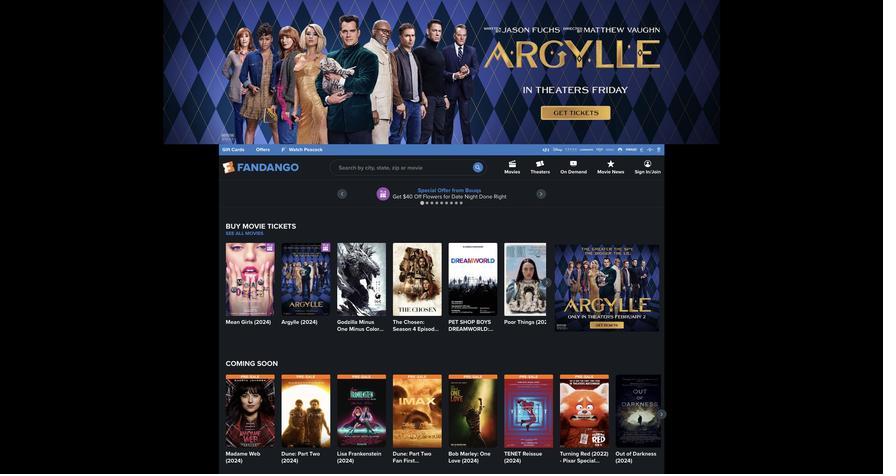 Task type: describe. For each thing, give the bounding box(es) containing it.
dune: part two (2024)
[[281, 451, 320, 466]]

the chosen: season 4 episodes 1-3 poster image
[[393, 243, 442, 316]]

offers
[[256, 146, 270, 153]]

cards
[[231, 146, 244, 153]]

the
[[393, 319, 402, 327]]

gift box white image
[[266, 243, 274, 252]]

bob marley: one love (2024) poster image
[[449, 375, 497, 448]]

tenet reissue (2024)
[[504, 451, 542, 466]]

marley:
[[460, 451, 479, 459]]

gift box white image
[[321, 243, 330, 252]]

out of darkness (2024)
[[616, 451, 656, 466]]

(2024) inside out of darkness (2024)
[[616, 458, 632, 466]]

poor things (2023)
[[504, 319, 553, 327]]

lisa frankenstein (2024) link
[[337, 375, 386, 466]]

dune: part two (2024) poster image
[[281, 375, 330, 448]]

(2023)
[[536, 319, 553, 327]]

date
[[452, 193, 463, 201]]

(2024) inside the 'tenet reissue (2024)'
[[504, 458, 521, 466]]

madame web (2024)
[[226, 451, 260, 466]]

lisa
[[337, 451, 347, 459]]

watch
[[289, 146, 303, 153]]

out of darkness (2024) poster image
[[616, 375, 664, 448]]

movies inside buy movie tickets see all movies
[[245, 230, 263, 237]]

fan
[[393, 458, 402, 466]]

(2024) inside dune: part two (2024)
[[281, 458, 298, 466]]

region containing madame web (2024)
[[226, 375, 666, 472]]

special offer from bouqs get $40 off flowers for date night done right
[[393, 187, 506, 201]]

(2024) inside madame web (2024)
[[226, 458, 242, 466]]

(2024) inside bob marley: one love (2024)
[[462, 458, 479, 466]]

buy
[[226, 221, 241, 232]]

mean girls (2024)
[[226, 319, 271, 327]]

chosen:
[[404, 319, 424, 327]]

mean girls (2024) link
[[226, 243, 274, 327]]

off
[[414, 193, 422, 201]]

premieres
[[393, 464, 418, 472]]

movie inside movie news link
[[597, 169, 611, 176]]

dune: part two (2024) link
[[281, 375, 330, 466]]

imax
[[426, 464, 440, 472]]

special
[[418, 187, 436, 195]]

tickets
[[267, 221, 296, 232]]

(2024) inside the lisa frankenstein (2024)
[[337, 458, 354, 466]]

0 vertical spatial advertisement element
[[273, 54, 610, 141]]

Search by city, state, zip or movie text field
[[330, 160, 487, 176]]

dune: for (2024)
[[281, 451, 296, 459]]

bob marley: one love (2024) link
[[449, 375, 497, 466]]

in/join
[[646, 169, 661, 176]]

girls
[[241, 319, 253, 327]]

gift cards link
[[222, 146, 244, 153]]

argylle (2024)
[[281, 319, 317, 327]]

madame
[[226, 451, 248, 459]]

minus left color
[[349, 326, 364, 334]]

movie news link
[[597, 156, 624, 180]]

godzilla minus one minus color (2024)
[[337, 319, 379, 341]]

demand
[[568, 169, 587, 176]]

dune: part two fan first premieres in imax
[[393, 451, 440, 472]]

on demand
[[561, 169, 587, 176]]

reissue
[[523, 451, 542, 459]]

godzilla minus one minus color (2024) poster image
[[337, 243, 386, 316]]

the chosen: season 4 episodes 1-3 link
[[393, 243, 442, 341]]

argylle
[[281, 319, 299, 327]]

godzilla minus one minus color (2024) link
[[337, 243, 386, 341]]

on demand link
[[561, 156, 587, 180]]

movie inside buy movie tickets see all movies
[[242, 221, 265, 232]]

3
[[397, 333, 400, 341]]

tenet reissue (2024) link
[[504, 375, 553, 466]]

love
[[449, 458, 460, 466]]

lisa frankenstein (2024)
[[337, 451, 381, 466]]

see all movies link
[[226, 230, 263, 237]]

watch peacock
[[288, 146, 323, 153]]

select a slide to show tab list
[[219, 200, 664, 206]]

movie news
[[597, 169, 624, 176]]

out
[[616, 451, 625, 459]]

$40
[[403, 193, 413, 201]]

the chosen: season 4 episodes 1-3
[[393, 319, 440, 341]]

godzilla
[[337, 319, 358, 327]]

1 vertical spatial advertisement element
[[555, 245, 659, 332]]

1 horizontal spatial movies
[[504, 169, 520, 176]]



Task type: vqa. For each thing, say whether or not it's contained in the screenshot.
second Select a movie time to buy Standard Showtimes ELEMENT from the top
no



Task type: locate. For each thing, give the bounding box(es) containing it.
peacock
[[304, 146, 323, 153]]

color
[[366, 326, 379, 334]]

theaters
[[531, 169, 550, 176]]

of
[[626, 451, 631, 459]]

dune: up premieres
[[393, 451, 408, 459]]

one
[[337, 326, 348, 334], [480, 451, 491, 459]]

for
[[444, 193, 450, 201]]

part for fan
[[409, 451, 419, 459]]

flowers
[[423, 193, 442, 201]]

movie right buy
[[242, 221, 265, 232]]

1 horizontal spatial two
[[421, 451, 431, 459]]

web
[[249, 451, 260, 459]]

see
[[226, 230, 234, 237]]

region
[[219, 180, 664, 208], [226, 243, 553, 341], [226, 375, 666, 472]]

0 vertical spatial one
[[337, 326, 348, 334]]

argylle (2024) link
[[281, 243, 330, 327]]

all
[[236, 230, 244, 237]]

sign in/join link
[[635, 156, 661, 180]]

2 vertical spatial region
[[226, 375, 666, 472]]

dune: right "web"
[[281, 451, 296, 459]]

out of darkness (2024) link
[[616, 375, 664, 466]]

poor things (2023) link
[[504, 243, 553, 327]]

0 horizontal spatial movies
[[245, 230, 263, 237]]

turning red (2022) - pixar special theatrical engagement poster image
[[560, 375, 609, 448]]

movie
[[597, 169, 611, 176], [242, 221, 265, 232]]

bob
[[449, 451, 459, 459]]

tenet
[[504, 451, 521, 459]]

advertisement element
[[273, 54, 610, 141], [555, 245, 659, 332]]

minus right "godzilla"
[[359, 319, 374, 327]]

0 vertical spatial region
[[219, 180, 664, 208]]

movies right all
[[245, 230, 263, 237]]

soon
[[257, 359, 278, 369]]

1 horizontal spatial movie
[[597, 169, 611, 176]]

poor
[[504, 319, 516, 327]]

offer
[[438, 187, 451, 195]]

part
[[298, 451, 308, 459], [409, 451, 419, 459]]

2 two from the left
[[421, 451, 431, 459]]

(2024) inside mean girls (2024) link
[[254, 319, 271, 327]]

first
[[404, 458, 415, 466]]

argylle (2024) poster image
[[281, 243, 330, 316]]

coming soon
[[226, 359, 278, 369]]

1 horizontal spatial one
[[480, 451, 491, 459]]

gift cards
[[222, 146, 244, 153]]

two inside the dune: part two fan first premieres in imax
[[421, 451, 431, 459]]

0 horizontal spatial part
[[298, 451, 308, 459]]

2 part from the left
[[409, 451, 419, 459]]

two for dune: part two (2024)
[[309, 451, 320, 459]]

mean girls (2024) poster image
[[226, 243, 274, 316]]

from
[[452, 187, 464, 195]]

poor things (2023) poster image
[[504, 243, 553, 316]]

1 two from the left
[[309, 451, 320, 459]]

0 vertical spatial movies
[[504, 169, 520, 176]]

(2024) inside argylle (2024) link
[[301, 319, 317, 327]]

minus
[[359, 319, 374, 327], [349, 326, 364, 334]]

two
[[309, 451, 320, 459], [421, 451, 431, 459]]

news
[[612, 169, 624, 176]]

episodes
[[418, 326, 440, 334]]

4
[[413, 326, 416, 334]]

in
[[420, 464, 424, 472]]

gift
[[222, 146, 230, 153]]

dune: for fan
[[393, 451, 408, 459]]

0 vertical spatial movie
[[597, 169, 611, 176]]

0 horizontal spatial dune:
[[281, 451, 296, 459]]

done
[[479, 193, 492, 201]]

two up in
[[421, 451, 431, 459]]

1 vertical spatial movie
[[242, 221, 265, 232]]

one inside godzilla minus one minus color (2024)
[[337, 326, 348, 334]]

darkness
[[633, 451, 656, 459]]

(2024)
[[254, 319, 271, 327], [301, 319, 317, 327], [337, 333, 354, 341], [226, 458, 242, 466], [281, 458, 298, 466], [337, 458, 354, 466], [462, 458, 479, 466], [504, 458, 521, 466], [616, 458, 632, 466]]

pet shop boys dreamworld: the greatest hits live at the royal arena copenhagen (2024) poster image
[[449, 243, 497, 316]]

region containing mean girls (2024)
[[226, 243, 553, 341]]

two inside dune: part two (2024)
[[309, 451, 320, 459]]

movies up 'right' at the right
[[504, 169, 520, 176]]

madame web (2024) poster image
[[226, 375, 274, 448]]

1 part from the left
[[298, 451, 308, 459]]

things
[[517, 319, 534, 327]]

1 horizontal spatial dune:
[[393, 451, 408, 459]]

theaters link
[[531, 156, 550, 180]]

right
[[494, 193, 506, 201]]

night
[[465, 193, 478, 201]]

0 horizontal spatial two
[[309, 451, 320, 459]]

None search field
[[330, 160, 487, 176]]

dune: part two fan first premieres in imax link
[[393, 375, 442, 472]]

frankenstein
[[349, 451, 381, 459]]

sign in/join
[[635, 169, 661, 176]]

two left lisa
[[309, 451, 320, 459]]

part inside the dune: part two fan first premieres in imax
[[409, 451, 419, 459]]

part for (2024)
[[298, 451, 308, 459]]

dune:
[[281, 451, 296, 459], [393, 451, 408, 459]]

1-
[[393, 333, 397, 341]]

coming
[[226, 359, 255, 369]]

sign
[[635, 169, 645, 176]]

movies
[[504, 169, 520, 176], [245, 230, 263, 237]]

one for godzilla minus one minus color (2024)
[[337, 326, 348, 334]]

bob marley: one love (2024)
[[449, 451, 491, 466]]

dune: part two fan first premieres in imax poster image
[[393, 375, 442, 448]]

lisa frankenstein (2024) poster image
[[337, 375, 386, 448]]

movies link
[[504, 156, 520, 180]]

1 vertical spatial one
[[480, 451, 491, 459]]

0 horizontal spatial movie
[[242, 221, 265, 232]]

season
[[393, 326, 411, 334]]

one right marley:
[[480, 451, 491, 459]]

one inside bob marley: one love (2024)
[[480, 451, 491, 459]]

1 vertical spatial movies
[[245, 230, 263, 237]]

region containing special offer from bouqs get $40 off flowers for date night done right
[[219, 180, 664, 208]]

2 dune: from the left
[[393, 451, 408, 459]]

0 horizontal spatial one
[[337, 326, 348, 334]]

1 horizontal spatial part
[[409, 451, 419, 459]]

one left color
[[337, 326, 348, 334]]

dune: inside dune: part two (2024)
[[281, 451, 296, 459]]

one for bob marley: one love (2024)
[[480, 451, 491, 459]]

dune: inside the dune: part two fan first premieres in imax
[[393, 451, 408, 459]]

on
[[561, 169, 567, 176]]

(2024) inside godzilla minus one minus color (2024)
[[337, 333, 354, 341]]

offers link
[[256, 146, 270, 153]]

bouqs
[[465, 187, 481, 195]]

buy movie tickets see all movies
[[226, 221, 296, 237]]

get
[[393, 193, 401, 201]]

part inside dune: part two (2024)
[[298, 451, 308, 459]]

mean
[[226, 319, 240, 327]]

movie left news
[[597, 169, 611, 176]]

two for dune: part two fan first premieres in imax
[[421, 451, 431, 459]]

1 dune: from the left
[[281, 451, 296, 459]]

1 vertical spatial region
[[226, 243, 553, 341]]

madame web (2024) link
[[226, 375, 274, 466]]

tenet reissue (2024) poster image
[[504, 375, 553, 448]]



